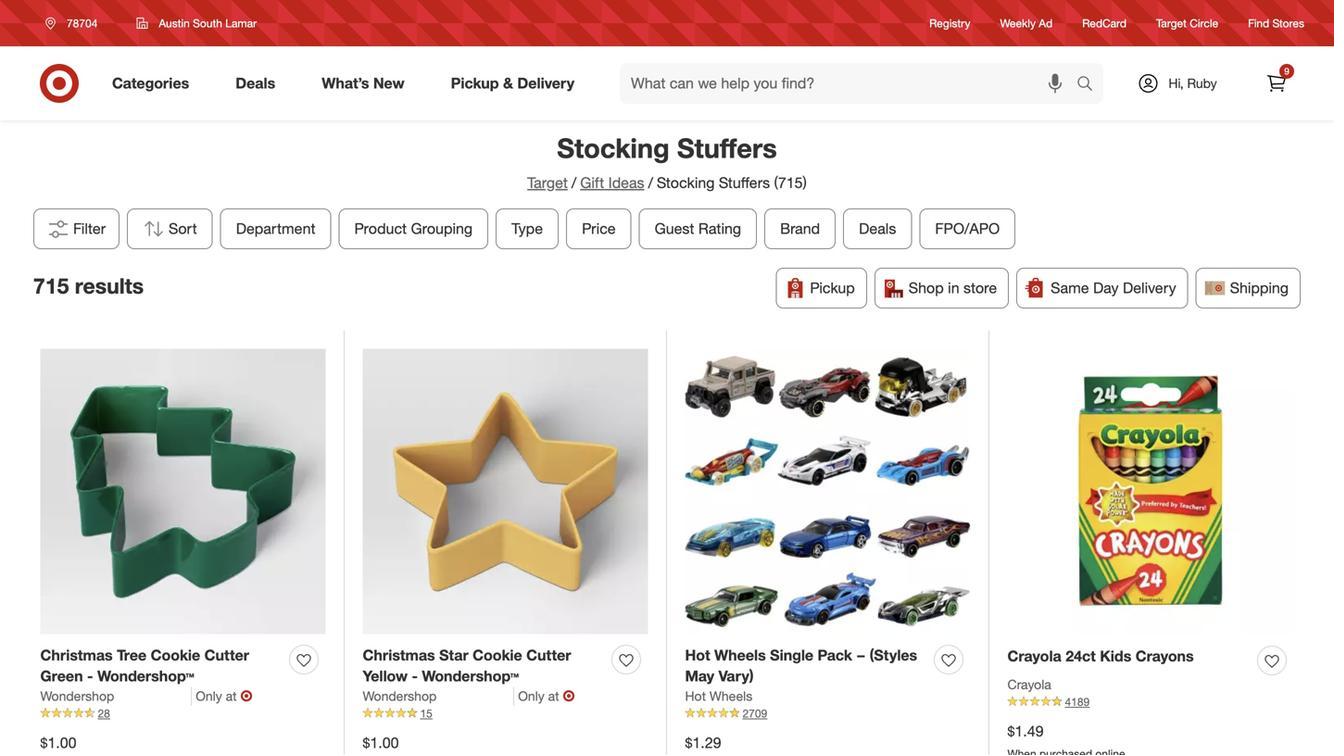 Task type: locate. For each thing, give the bounding box(es) containing it.
only
[[196, 688, 222, 704], [518, 688, 545, 704]]

4189
[[1065, 695, 1090, 709]]

only up 15 link on the bottom left
[[518, 688, 545, 704]]

¬ up 28 link
[[241, 687, 253, 705]]

crayola
[[1008, 647, 1062, 665], [1008, 676, 1052, 693]]

cutter inside christmas tree cookie cutter green - wondershop™
[[204, 646, 249, 664]]

0 horizontal spatial cutter
[[204, 646, 249, 664]]

0 vertical spatial deals
[[236, 74, 275, 92]]

1 crayola from the top
[[1008, 647, 1062, 665]]

at up 28 link
[[226, 688, 237, 704]]

1 horizontal spatial cutter
[[527, 646, 571, 664]]

shipping button
[[1196, 268, 1301, 308]]

0 vertical spatial pickup
[[451, 74, 499, 92]]

stocking
[[557, 132, 670, 164], [657, 174, 715, 192]]

pickup down brand button
[[810, 279, 855, 297]]

shipping
[[1230, 279, 1289, 297]]

christmas inside christmas tree cookie cutter green - wondershop™
[[40, 646, 113, 664]]

1 vertical spatial pickup
[[810, 279, 855, 297]]

1 cookie from the left
[[151, 646, 200, 664]]

wondershop link for tree
[[40, 687, 192, 706]]

weekly
[[1000, 16, 1036, 30]]

south
[[193, 16, 222, 30]]

cookie
[[151, 646, 200, 664], [473, 646, 522, 664]]

2 wondershop link from the left
[[363, 687, 515, 706]]

target inside stocking stuffers target / gift ideas / stocking stuffers (715)
[[527, 174, 568, 192]]

/
[[572, 174, 577, 192], [648, 174, 653, 192]]

¬
[[241, 687, 253, 705], [563, 687, 575, 705]]

1 vertical spatial hot
[[685, 688, 706, 704]]

1 vertical spatial crayola
[[1008, 676, 1052, 693]]

kids
[[1100, 647, 1132, 665]]

0 horizontal spatial pickup
[[451, 74, 499, 92]]

pickup & delivery
[[451, 74, 575, 92]]

hot inside hot wheels single pack – (styles may vary)
[[685, 646, 710, 664]]

cookie right tree
[[151, 646, 200, 664]]

0 vertical spatial hot
[[685, 646, 710, 664]]

target left gift
[[527, 174, 568, 192]]

¬ up 15 link on the bottom left
[[563, 687, 575, 705]]

at for christmas tree cookie cutter green - wondershop™
[[226, 688, 237, 704]]

0 horizontal spatial at
[[226, 688, 237, 704]]

1 horizontal spatial wondershop™
[[422, 667, 519, 686]]

wondershop down yellow
[[363, 688, 437, 704]]

1 vertical spatial stuffers
[[719, 174, 770, 192]]

single
[[770, 646, 814, 664]]

0 vertical spatial delivery
[[517, 74, 575, 92]]

wondershop
[[40, 688, 114, 704], [363, 688, 437, 704]]

1 horizontal spatial at
[[548, 688, 559, 704]]

pickup for pickup
[[810, 279, 855, 297]]

wondershop™ for tree
[[97, 667, 194, 686]]

find stores link
[[1248, 15, 1305, 31]]

in
[[948, 279, 960, 297]]

715
[[33, 273, 69, 299]]

stuffers up (715)
[[677, 132, 777, 164]]

cookie inside christmas star cookie cutter yellow - wondershop™
[[473, 646, 522, 664]]

shop in store button
[[875, 268, 1009, 308]]

0 vertical spatial crayola
[[1008, 647, 1062, 665]]

wondershop™ down the star
[[422, 667, 519, 686]]

austin south lamar
[[159, 16, 257, 30]]

- for green
[[87, 667, 93, 686]]

vary)
[[719, 667, 754, 686]]

2 hot from the top
[[685, 688, 706, 704]]

1 horizontal spatial christmas
[[363, 646, 435, 664]]

only for christmas star cookie cutter yellow - wondershop™
[[518, 688, 545, 704]]

target link
[[527, 174, 568, 192]]

0 horizontal spatial $1.00
[[40, 734, 76, 752]]

austin
[[159, 16, 190, 30]]

0 horizontal spatial ¬
[[241, 687, 253, 705]]

shop
[[909, 279, 944, 297]]

registry
[[930, 16, 971, 30]]

price
[[582, 219, 616, 238]]

only at ¬ up 28 link
[[196, 687, 253, 705]]

1 horizontal spatial wondershop link
[[363, 687, 515, 706]]

rating
[[699, 219, 742, 238]]

wondershop for yellow
[[363, 688, 437, 704]]

2 ¬ from the left
[[563, 687, 575, 705]]

1 horizontal spatial only at ¬
[[518, 687, 575, 705]]

delivery inside 'button'
[[1123, 279, 1177, 297]]

wondershop™ down tree
[[97, 667, 194, 686]]

0 horizontal spatial wondershop link
[[40, 687, 192, 706]]

christmas tree cookie cutter green - wondershop™ image
[[40, 349, 326, 634], [40, 349, 326, 634]]

find stores
[[1248, 16, 1305, 30]]

1 horizontal spatial target
[[1157, 16, 1187, 30]]

1 horizontal spatial ¬
[[563, 687, 575, 705]]

1 only from the left
[[196, 688, 222, 704]]

categories link
[[96, 63, 212, 104]]

crayola up crayola link
[[1008, 647, 1062, 665]]

1 wondershop link from the left
[[40, 687, 192, 706]]

1 - from the left
[[87, 667, 93, 686]]

1 horizontal spatial $1.00
[[363, 734, 399, 752]]

- inside christmas tree cookie cutter green - wondershop™
[[87, 667, 93, 686]]

target circle link
[[1157, 15, 1219, 31]]

wheels for hot wheels
[[710, 688, 753, 704]]

cutter inside christmas star cookie cutter yellow - wondershop™
[[527, 646, 571, 664]]

christmas up green
[[40, 646, 113, 664]]

hot wheels link
[[685, 687, 753, 706]]

same day delivery
[[1051, 279, 1177, 297]]

0 vertical spatial stocking
[[557, 132, 670, 164]]

- inside christmas star cookie cutter yellow - wondershop™
[[412, 667, 418, 686]]

1 ¬ from the left
[[241, 687, 253, 705]]

–
[[857, 646, 866, 664]]

pickup
[[451, 74, 499, 92], [810, 279, 855, 297]]

0 horizontal spatial only at ¬
[[196, 687, 253, 705]]

stores
[[1273, 16, 1305, 30]]

same day delivery button
[[1017, 268, 1189, 308]]

2 $1.00 from the left
[[363, 734, 399, 752]]

deals right "brand"
[[859, 219, 897, 238]]

target left the circle
[[1157, 16, 1187, 30]]

wondershop™ inside christmas star cookie cutter yellow - wondershop™
[[422, 667, 519, 686]]

1 horizontal spatial cookie
[[473, 646, 522, 664]]

redcard
[[1083, 16, 1127, 30]]

/ right ideas
[[648, 174, 653, 192]]

1 $1.00 from the left
[[40, 734, 76, 752]]

wondershop link up 15
[[363, 687, 515, 706]]

stocking up guest
[[657, 174, 715, 192]]

deals
[[236, 74, 275, 92], [859, 219, 897, 238]]

gift
[[580, 174, 604, 192]]

hot wheels single pack – (styles may vary) image
[[685, 349, 971, 634], [685, 349, 971, 634]]

crayola for crayola 24ct kids crayons
[[1008, 647, 1062, 665]]

- right yellow
[[412, 667, 418, 686]]

search button
[[1069, 63, 1113, 108]]

0 horizontal spatial delivery
[[517, 74, 575, 92]]

2 crayola from the top
[[1008, 676, 1052, 693]]

¬ for christmas star cookie cutter yellow - wondershop™
[[563, 687, 575, 705]]

at
[[226, 688, 237, 704], [548, 688, 559, 704]]

cutter
[[204, 646, 249, 664], [527, 646, 571, 664]]

1 horizontal spatial wondershop
[[363, 688, 437, 704]]

shop in store
[[909, 279, 997, 297]]

christmas tree cookie cutter green - wondershop™
[[40, 646, 249, 686]]

2 only at ¬ from the left
[[518, 687, 575, 705]]

2 cutter from the left
[[527, 646, 571, 664]]

wheels inside hot wheels single pack – (styles may vary)
[[715, 646, 766, 664]]

only at ¬ for christmas tree cookie cutter green - wondershop™
[[196, 687, 253, 705]]

- right green
[[87, 667, 93, 686]]

crayola for crayola
[[1008, 676, 1052, 693]]

hot wheels single pack – (styles may vary) link
[[685, 645, 927, 687]]

0 horizontal spatial christmas
[[40, 646, 113, 664]]

1 at from the left
[[226, 688, 237, 704]]

target circle
[[1157, 16, 1219, 30]]

wondershop™ inside christmas tree cookie cutter green - wondershop™
[[97, 667, 194, 686]]

0 horizontal spatial /
[[572, 174, 577, 192]]

2 wondershop™ from the left
[[422, 667, 519, 686]]

cutter up 15 link on the bottom left
[[527, 646, 571, 664]]

christmas for yellow
[[363, 646, 435, 664]]

wondershop down green
[[40, 688, 114, 704]]

deals down lamar
[[236, 74, 275, 92]]

christmas star cookie cutter yellow - wondershop™ image
[[363, 349, 648, 634], [363, 349, 648, 634]]

pickup for pickup & delivery
[[451, 74, 499, 92]]

christmas star cookie cutter yellow - wondershop™
[[363, 646, 571, 686]]

1 vertical spatial deals
[[859, 219, 897, 238]]

ad
[[1039, 16, 1053, 30]]

same
[[1051, 279, 1089, 297]]

ideas
[[609, 174, 645, 192]]

2 only from the left
[[518, 688, 545, 704]]

1 wondershop from the left
[[40, 688, 114, 704]]

sort
[[169, 219, 197, 238]]

0 vertical spatial wheels
[[715, 646, 766, 664]]

1 vertical spatial target
[[527, 174, 568, 192]]

wheels down vary)
[[710, 688, 753, 704]]

wondershop link up 28
[[40, 687, 192, 706]]

target inside target circle link
[[1157, 16, 1187, 30]]

1 hot from the top
[[685, 646, 710, 664]]

1 horizontal spatial deals
[[859, 219, 897, 238]]

christmas for green
[[40, 646, 113, 664]]

0 horizontal spatial only
[[196, 688, 222, 704]]

(styles
[[870, 646, 918, 664]]

0 horizontal spatial -
[[87, 667, 93, 686]]

$1.00 down yellow
[[363, 734, 399, 752]]

0 horizontal spatial wondershop™
[[97, 667, 194, 686]]

pickup inside button
[[810, 279, 855, 297]]

-
[[87, 667, 93, 686], [412, 667, 418, 686]]

wheels for hot wheels single pack – (styles may vary)
[[715, 646, 766, 664]]

tree
[[117, 646, 147, 664]]

only up 28 link
[[196, 688, 222, 704]]

1 vertical spatial wheels
[[710, 688, 753, 704]]

may
[[685, 667, 715, 686]]

1 horizontal spatial -
[[412, 667, 418, 686]]

crayola link
[[1008, 675, 1052, 694]]

crayola up $1.49
[[1008, 676, 1052, 693]]

1 christmas from the left
[[40, 646, 113, 664]]

delivery
[[517, 74, 575, 92], [1123, 279, 1177, 297]]

pickup button
[[776, 268, 867, 308]]

only at ¬ up 15 link on the bottom left
[[518, 687, 575, 705]]

cutter up 28 link
[[204, 646, 249, 664]]

what's new link
[[306, 63, 428, 104]]

weekly ad
[[1000, 16, 1053, 30]]

1 vertical spatial delivery
[[1123, 279, 1177, 297]]

wheels up vary)
[[715, 646, 766, 664]]

wondershop™
[[97, 667, 194, 686], [422, 667, 519, 686]]

delivery right &
[[517, 74, 575, 92]]

9
[[1285, 65, 1290, 77]]

1 wondershop™ from the left
[[97, 667, 194, 686]]

1 horizontal spatial delivery
[[1123, 279, 1177, 297]]

1 horizontal spatial pickup
[[810, 279, 855, 297]]

$1.00 down green
[[40, 734, 76, 752]]

2 - from the left
[[412, 667, 418, 686]]

hot
[[685, 646, 710, 664], [685, 688, 706, 704]]

1 horizontal spatial only
[[518, 688, 545, 704]]

2 christmas from the left
[[363, 646, 435, 664]]

christmas
[[40, 646, 113, 664], [363, 646, 435, 664]]

delivery right day
[[1123, 279, 1177, 297]]

78704
[[67, 16, 98, 30]]

2 at from the left
[[548, 688, 559, 704]]

only at ¬
[[196, 687, 253, 705], [518, 687, 575, 705]]

0 vertical spatial target
[[1157, 16, 1187, 30]]

0 horizontal spatial cookie
[[151, 646, 200, 664]]

day
[[1094, 279, 1119, 297]]

stocking up gift ideas link
[[557, 132, 670, 164]]

2 cookie from the left
[[473, 646, 522, 664]]

/ left gift
[[572, 174, 577, 192]]

cookie inside christmas tree cookie cutter green - wondershop™
[[151, 646, 200, 664]]

1 horizontal spatial /
[[648, 174, 653, 192]]

stuffers
[[677, 132, 777, 164], [719, 174, 770, 192]]

2 wondershop from the left
[[363, 688, 437, 704]]

0 horizontal spatial wondershop
[[40, 688, 114, 704]]

at up 15 link on the bottom left
[[548, 688, 559, 704]]

2 / from the left
[[648, 174, 653, 192]]

christmas inside christmas star cookie cutter yellow - wondershop™
[[363, 646, 435, 664]]

crayola 24ct kids crayons image
[[1008, 349, 1294, 635], [1008, 349, 1294, 635]]

hot up may
[[685, 646, 710, 664]]

1 only at ¬ from the left
[[196, 687, 253, 705]]

hot for hot wheels
[[685, 688, 706, 704]]

stuffers left (715)
[[719, 174, 770, 192]]

0 horizontal spatial target
[[527, 174, 568, 192]]

at for christmas star cookie cutter yellow - wondershop™
[[548, 688, 559, 704]]

christmas up yellow
[[363, 646, 435, 664]]

0 horizontal spatial deals
[[236, 74, 275, 92]]

results
[[75, 273, 144, 299]]

24ct
[[1066, 647, 1096, 665]]

hot down may
[[685, 688, 706, 704]]

- for yellow
[[412, 667, 418, 686]]

pickup left &
[[451, 74, 499, 92]]

deals inside button
[[859, 219, 897, 238]]

$1.00
[[40, 734, 76, 752], [363, 734, 399, 752]]

cookie right the star
[[473, 646, 522, 664]]

1 cutter from the left
[[204, 646, 249, 664]]

pack
[[818, 646, 853, 664]]



Task type: vqa. For each thing, say whether or not it's contained in the screenshot.
incredible
no



Task type: describe. For each thing, give the bounding box(es) containing it.
4189 link
[[1008, 694, 1294, 710]]

yellow
[[363, 667, 408, 686]]

christmas tree cookie cutter green - wondershop™ link
[[40, 645, 282, 687]]

15
[[420, 707, 433, 721]]

(715)
[[774, 174, 807, 192]]

crayola 24ct kids crayons link
[[1008, 646, 1194, 667]]

gift ideas link
[[580, 174, 645, 192]]

redcard link
[[1083, 15, 1127, 31]]

cookie for tree
[[151, 646, 200, 664]]

cutter for christmas star cookie cutter yellow - wondershop™
[[527, 646, 571, 664]]

cutter for christmas tree cookie cutter green - wondershop™
[[204, 646, 249, 664]]

guest
[[655, 219, 695, 238]]

fpo/apo button
[[920, 208, 1016, 249]]

hi, ruby
[[1169, 75, 1217, 91]]

lamar
[[225, 16, 257, 30]]

what's new
[[322, 74, 405, 92]]

hot wheels
[[685, 688, 753, 704]]

weekly ad link
[[1000, 15, 1053, 31]]

$1.00 for christmas tree cookie cutter green - wondershop™
[[40, 734, 76, 752]]

&
[[503, 74, 513, 92]]

christmas star cookie cutter yellow - wondershop™ link
[[363, 645, 605, 687]]

sort button
[[127, 208, 213, 249]]

hot for hot wheels single pack – (styles may vary)
[[685, 646, 710, 664]]

product grouping button
[[339, 208, 489, 249]]

What can we help you find? suggestions appear below search field
[[620, 63, 1082, 104]]

deals for "deals" button
[[859, 219, 897, 238]]

grouping
[[411, 219, 473, 238]]

store
[[964, 279, 997, 297]]

715 results
[[33, 273, 144, 299]]

guest rating button
[[639, 208, 757, 249]]

delivery for same day delivery
[[1123, 279, 1177, 297]]

deals button
[[844, 208, 912, 249]]

78704 button
[[33, 6, 117, 40]]

austin south lamar button
[[125, 6, 269, 40]]

type
[[512, 219, 543, 238]]

1 vertical spatial stocking
[[657, 174, 715, 192]]

ruby
[[1188, 75, 1217, 91]]

hot wheels single pack – (styles may vary)
[[685, 646, 918, 686]]

9 link
[[1257, 63, 1297, 104]]

$1.00 for christmas star cookie cutter yellow - wondershop™
[[363, 734, 399, 752]]

crayons
[[1136, 647, 1194, 665]]

$1.49
[[1008, 722, 1044, 740]]

cookie for star
[[473, 646, 522, 664]]

circle
[[1190, 16, 1219, 30]]

hi,
[[1169, 75, 1184, 91]]

$1.29
[[685, 734, 721, 752]]

2709
[[743, 707, 768, 721]]

categories
[[112, 74, 189, 92]]

pickup & delivery link
[[435, 63, 598, 104]]

guest rating
[[655, 219, 742, 238]]

wondershop™ for star
[[422, 667, 519, 686]]

brand button
[[765, 208, 836, 249]]

only for christmas tree cookie cutter green - wondershop™
[[196, 688, 222, 704]]

star
[[439, 646, 469, 664]]

product grouping
[[355, 219, 473, 238]]

wondershop link for star
[[363, 687, 515, 706]]

department button
[[220, 208, 331, 249]]

crayola 24ct kids crayons
[[1008, 647, 1194, 665]]

brand
[[781, 219, 820, 238]]

filter
[[73, 219, 106, 238]]

product
[[355, 219, 407, 238]]

2709 link
[[685, 706, 971, 722]]

find
[[1248, 16, 1270, 30]]

0 vertical spatial stuffers
[[677, 132, 777, 164]]

28 link
[[40, 706, 326, 722]]

delivery for pickup & delivery
[[517, 74, 575, 92]]

¬ for christmas tree cookie cutter green - wondershop™
[[241, 687, 253, 705]]

department
[[236, 219, 316, 238]]

price button
[[566, 208, 632, 249]]

fpo/apo
[[935, 219, 1000, 238]]

deals for deals link
[[236, 74, 275, 92]]

type button
[[496, 208, 559, 249]]

28
[[98, 707, 110, 721]]

only at ¬ for christmas star cookie cutter yellow - wondershop™
[[518, 687, 575, 705]]

filter button
[[33, 208, 120, 249]]

what's
[[322, 74, 369, 92]]

new
[[373, 74, 405, 92]]

registry link
[[930, 15, 971, 31]]

deals link
[[220, 63, 299, 104]]

15 link
[[363, 706, 648, 722]]

wondershop for green
[[40, 688, 114, 704]]

1 / from the left
[[572, 174, 577, 192]]



